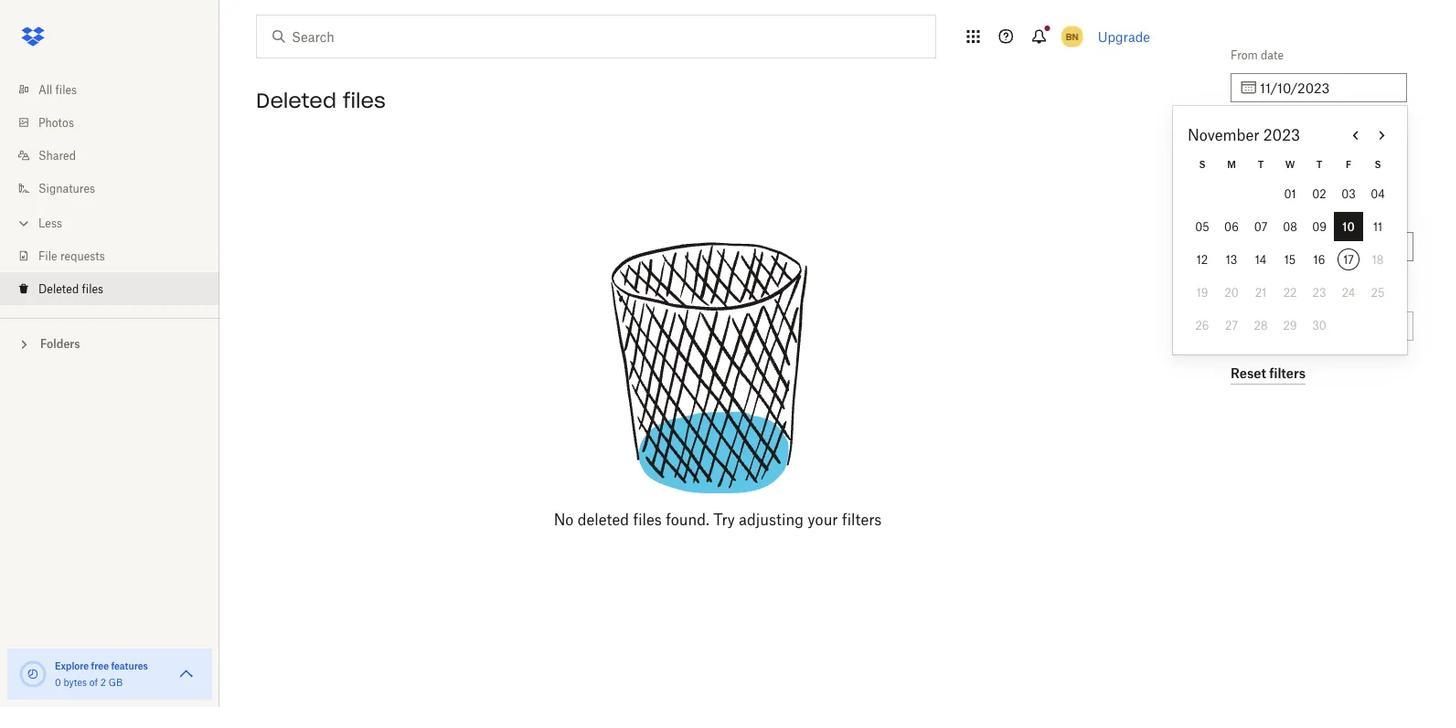 Task type: vqa. For each thing, say whether or not it's contained in the screenshot.
Deleted By
yes



Task type: locate. For each thing, give the bounding box(es) containing it.
0 horizontal spatial t
[[1258, 159, 1264, 170]]

2 horizontal spatial deleted
[[1231, 207, 1272, 221]]

t left w
[[1258, 159, 1264, 170]]

free
[[91, 661, 109, 672]]

1 horizontal spatial s
[[1375, 159, 1382, 170]]

files inside list item
[[82, 282, 103, 296]]

0 vertical spatial date
[[1261, 48, 1284, 62]]

02 button
[[1305, 179, 1334, 209]]

in folder
[[1231, 287, 1274, 300]]

20
[[1225, 286, 1239, 300]]

21 button
[[1247, 278, 1276, 307]]

06 button
[[1217, 212, 1247, 241]]

08
[[1283, 220, 1298, 234]]

date right to
[[1247, 128, 1269, 141]]

deleted files inside list item
[[38, 282, 103, 296]]

11 button
[[1364, 212, 1393, 241]]

07
[[1255, 220, 1268, 234]]

19
[[1197, 286, 1209, 300]]

found.
[[666, 511, 710, 529]]

t left f
[[1317, 159, 1323, 170]]

0 horizontal spatial deleted
[[38, 282, 79, 296]]

12 button
[[1188, 245, 1217, 274]]

file
[[38, 249, 57, 263]]

0 vertical spatial deleted files
[[256, 88, 386, 113]]

s
[[1200, 159, 1206, 170], [1375, 159, 1382, 170]]

2 vertical spatial deleted
[[38, 282, 79, 296]]

file requests
[[38, 249, 105, 263]]

11
[[1374, 220, 1383, 234]]

16 button
[[1305, 245, 1334, 274]]

from
[[1231, 48, 1258, 62]]

0 horizontal spatial s
[[1200, 159, 1206, 170]]

folders button
[[0, 330, 220, 357]]

deleted files
[[256, 88, 386, 113], [38, 282, 103, 296]]

list
[[0, 62, 220, 318]]

t
[[1258, 159, 1264, 170], [1317, 159, 1323, 170]]

filters
[[842, 511, 882, 529]]

22 button
[[1276, 278, 1305, 307]]

From date text field
[[1260, 78, 1397, 98]]

1 s from the left
[[1200, 159, 1206, 170]]

10 button
[[1334, 212, 1364, 241]]

deleted
[[256, 88, 337, 113], [1231, 207, 1272, 221], [38, 282, 79, 296]]

file requests link
[[15, 240, 220, 273]]

0 horizontal spatial deleted files
[[38, 282, 103, 296]]

0 vertical spatial deleted
[[256, 88, 337, 113]]

adjusting
[[739, 511, 804, 529]]

27
[[1226, 319, 1238, 332]]

1 horizontal spatial deleted files
[[256, 88, 386, 113]]

1 horizontal spatial t
[[1317, 159, 1323, 170]]

30
[[1313, 319, 1327, 332]]

2 s from the left
[[1375, 159, 1382, 170]]

16
[[1314, 253, 1326, 267]]

26
[[1196, 319, 1210, 332]]

03 button
[[1334, 179, 1364, 209]]

21
[[1256, 286, 1267, 300]]

s left m
[[1200, 159, 1206, 170]]

19 button
[[1188, 278, 1217, 307]]

date right from
[[1261, 48, 1284, 62]]

15
[[1285, 253, 1296, 267]]

all files link
[[15, 73, 220, 106]]

1 vertical spatial deleted files
[[38, 282, 103, 296]]

To date text field
[[1260, 157, 1397, 177]]

18 button
[[1364, 245, 1393, 274]]

24 button
[[1334, 278, 1364, 307]]

m
[[1228, 159, 1236, 170]]

29 button
[[1276, 311, 1305, 340]]

2 t from the left
[[1317, 159, 1323, 170]]

no deleted files found. try adjusting your filters
[[554, 511, 882, 529]]

01
[[1285, 187, 1297, 201]]

november
[[1188, 126, 1260, 144]]

14 button
[[1247, 245, 1276, 274]]

10
[[1343, 220, 1355, 234]]

date
[[1261, 48, 1284, 62], [1247, 128, 1269, 141]]

2023
[[1264, 126, 1301, 144]]

1 vertical spatial date
[[1247, 128, 1269, 141]]

25
[[1372, 286, 1385, 300]]

27 button
[[1217, 311, 1247, 340]]

s right f
[[1375, 159, 1382, 170]]

08 button
[[1276, 212, 1305, 241]]

1 horizontal spatial deleted
[[256, 88, 337, 113]]

to date
[[1231, 128, 1269, 141]]



Task type: describe. For each thing, give the bounding box(es) containing it.
15 button
[[1276, 245, 1305, 274]]

29
[[1284, 319, 1297, 332]]

18
[[1373, 253, 1384, 267]]

f
[[1346, 159, 1352, 170]]

05 button
[[1188, 212, 1217, 241]]

deleted files link
[[15, 273, 220, 305]]

09
[[1313, 220, 1327, 234]]

1 vertical spatial deleted
[[1231, 207, 1272, 221]]

of
[[89, 677, 98, 689]]

24
[[1342, 286, 1356, 300]]

to
[[1231, 128, 1244, 141]]

deleted
[[578, 511, 629, 529]]

28 button
[[1247, 311, 1276, 340]]

photos
[[38, 116, 74, 129]]

17
[[1344, 253, 1354, 267]]

deleted files list item
[[0, 273, 220, 305]]

folders
[[40, 338, 80, 351]]

list containing all files
[[0, 62, 220, 318]]

by
[[1275, 207, 1287, 221]]

upgrade link
[[1098, 29, 1151, 44]]

12
[[1197, 253, 1208, 267]]

13
[[1226, 253, 1238, 267]]

upgrade
[[1098, 29, 1151, 44]]

26 button
[[1188, 311, 1217, 340]]

shared
[[38, 149, 76, 162]]

03
[[1342, 187, 1356, 201]]

signatures link
[[15, 172, 220, 205]]

05
[[1196, 220, 1210, 234]]

25 button
[[1364, 278, 1393, 307]]

23 button
[[1305, 278, 1334, 307]]

01 button
[[1276, 179, 1305, 209]]

date for from date
[[1261, 48, 1284, 62]]

0
[[55, 677, 61, 689]]

requests
[[60, 249, 105, 263]]

20 button
[[1217, 278, 1247, 307]]

04
[[1371, 187, 1385, 201]]

1 t from the left
[[1258, 159, 1264, 170]]

november 2023
[[1188, 126, 1301, 144]]

no
[[554, 511, 574, 529]]

all
[[38, 83, 52, 96]]

06
[[1225, 220, 1239, 234]]

quota usage element
[[18, 660, 48, 690]]

17 button
[[1334, 245, 1364, 274]]

in
[[1231, 287, 1241, 300]]

explore
[[55, 661, 89, 672]]

2
[[100, 677, 106, 689]]

22
[[1284, 286, 1297, 300]]

features
[[111, 661, 148, 672]]

your
[[808, 511, 838, 529]]

23
[[1313, 286, 1327, 300]]

30 button
[[1305, 311, 1334, 340]]

04 button
[[1364, 179, 1393, 209]]

deleted by
[[1231, 207, 1287, 221]]

all files
[[38, 83, 77, 96]]

bytes
[[63, 677, 87, 689]]

date for to date
[[1247, 128, 1269, 141]]

02
[[1313, 187, 1327, 201]]

13 button
[[1217, 245, 1247, 274]]

07 button
[[1247, 212, 1276, 241]]

deleted inside list item
[[38, 282, 79, 296]]

28
[[1255, 319, 1268, 332]]

dropbox image
[[15, 18, 51, 55]]

gb
[[109, 677, 123, 689]]

folder
[[1244, 287, 1274, 300]]

less
[[38, 216, 62, 230]]

explore free features 0 bytes of 2 gb
[[55, 661, 148, 689]]

photos link
[[15, 106, 220, 139]]

less image
[[15, 214, 33, 233]]

from date
[[1231, 48, 1284, 62]]

try
[[714, 511, 735, 529]]

shared link
[[15, 139, 220, 172]]

w
[[1286, 159, 1295, 170]]

signatures
[[38, 182, 95, 195]]

09 button
[[1305, 212, 1334, 241]]



